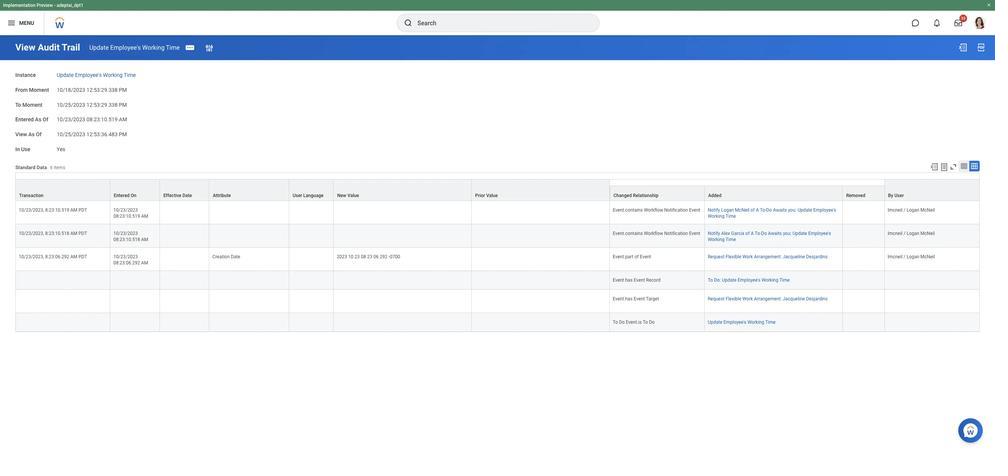 Task type: locate. For each thing, give the bounding box(es) containing it.
- right 292
[[389, 254, 390, 259]]

event.contains
[[613, 207, 643, 213], [613, 231, 643, 236]]

of inside notify alex garcia of a to-do awaits you:  update employee's working time
[[746, 231, 750, 236]]

0 vertical spatial lmcneil / logan mcneil element
[[888, 206, 935, 213]]

08:23:10.519 for 10/23/2023, 8:23:10.519 am pdt
[[113, 213, 140, 219]]

event.contains workflow notification event down changed relationship popup button
[[613, 207, 701, 213]]

8 row from the top
[[15, 313, 980, 332]]

am right 08:23:10.518
[[141, 237, 148, 242]]

1 vertical spatial entered
[[114, 193, 130, 198]]

request flexible work arrangement: jacqueline desjardins link for event.has event target
[[708, 295, 828, 302]]

to- for garcia
[[755, 231, 762, 236]]

10/23/2023 for entered as of
[[57, 116, 85, 123]]

3 / from the top
[[904, 254, 906, 259]]

of for mcneil
[[751, 207, 755, 213]]

mcneil
[[735, 207, 750, 213], [921, 207, 935, 213], [921, 231, 935, 236], [921, 254, 935, 259]]

- right preview
[[54, 3, 56, 8]]

logan
[[722, 207, 734, 213], [907, 207, 920, 213], [907, 231, 920, 236], [907, 254, 920, 259]]

2 vertical spatial 10/23/2023,
[[19, 254, 44, 259]]

1 vertical spatial pdt
[[79, 231, 87, 236]]

0 vertical spatial 12:53:29.338
[[87, 87, 118, 93]]

row
[[15, 179, 980, 201], [15, 185, 980, 201], [15, 201, 980, 224], [15, 224, 980, 248], [15, 248, 980, 271], [15, 271, 980, 290], [15, 290, 980, 313], [15, 313, 980, 332]]

1 pdt from the top
[[79, 207, 87, 213]]

to inside to do: update employee's working time link
[[708, 278, 713, 283]]

request down do:
[[708, 296, 725, 302]]

of down entered as of
[[36, 131, 42, 137]]

of for view as of
[[36, 131, 42, 137]]

work up to do: update employee's working time link
[[743, 254, 753, 259]]

request flexible work arrangement: jacqueline desjardins for event
[[708, 254, 828, 259]]

lmcneil for request flexible work arrangement: jacqueline desjardins
[[888, 254, 903, 259]]

3 lmcneil from the top
[[888, 254, 903, 259]]

update
[[89, 44, 109, 51], [57, 72, 74, 78], [798, 207, 813, 213], [793, 231, 807, 236], [722, 278, 737, 283], [708, 320, 723, 325]]

2 request flexible work arrangement: jacqueline desjardins link from the top
[[708, 295, 828, 302]]

awaits inside notify logan mcneil of a to-do awaits you:  update employee's working time
[[773, 207, 787, 213]]

10/25/2023 for 10/25/2023 12:53:36.483 pm
[[57, 131, 85, 137]]

10/23/2023 up 08:23:06.292
[[113, 254, 138, 259]]

moment
[[29, 87, 49, 93], [22, 102, 42, 108]]

pm inside view as of element
[[119, 131, 127, 137]]

event.contains workflow notification event for notify logan mcneil of a to-do awaits you:  update employee's working time
[[613, 207, 701, 213]]

10/23/2023 08:23:10.519 am inside "row"
[[113, 207, 148, 219]]

2 vertical spatial of
[[635, 254, 639, 259]]

1 vertical spatial notify
[[708, 231, 720, 236]]

employee's inside notify logan mcneil of a to-do awaits you:  update employee's working time
[[814, 207, 837, 213]]

am up view as of element
[[119, 116, 127, 123]]

2 desjardins from the top
[[806, 296, 828, 302]]

moment right from
[[29, 87, 49, 93]]

0 vertical spatial as
[[35, 116, 41, 123]]

12:53:29.338 inside to moment element
[[87, 102, 118, 108]]

1 vertical spatial a
[[751, 231, 754, 236]]

1 notify from the top
[[708, 207, 720, 213]]

2 pdt from the top
[[79, 231, 87, 236]]

10/23/2023, 8:23:10.519 am pdt element
[[19, 206, 87, 213]]

2 vertical spatial pdt
[[79, 254, 87, 259]]

1 arrangement: from the top
[[754, 254, 782, 259]]

a inside notify alex garcia of a to-do awaits you:  update employee's working time
[[751, 231, 754, 236]]

0 vertical spatial lmcneil
[[888, 207, 903, 213]]

on
[[131, 193, 136, 198]]

event.has inside "element"
[[613, 296, 633, 302]]

33 button
[[950, 15, 968, 31]]

use
[[21, 146, 30, 152]]

2 lmcneil from the top
[[888, 231, 903, 236]]

0 vertical spatial pm
[[119, 87, 127, 93]]

1 vertical spatial jacqueline
[[783, 296, 805, 302]]

12:53:29.338 inside from moment element
[[87, 87, 118, 93]]

1 view from the top
[[15, 42, 35, 53]]

1 vertical spatial lmcneil / logan mcneil
[[888, 231, 935, 236]]

0 vertical spatial event.contains workflow notification event
[[613, 207, 701, 213]]

1 work from the top
[[743, 254, 753, 259]]

1 event.has from the top
[[613, 278, 633, 283]]

3 10/23/2023, from the top
[[19, 254, 44, 259]]

update inside to do: update employee's working time link
[[722, 278, 737, 283]]

employee's
[[110, 44, 141, 51], [75, 72, 102, 78], [814, 207, 837, 213], [809, 231, 831, 236], [738, 278, 761, 283], [724, 320, 747, 325]]

10/23/2023
[[57, 116, 85, 123], [113, 207, 138, 213], [113, 231, 138, 236], [113, 254, 138, 259]]

awaits down added popup button
[[773, 207, 787, 213]]

you: down notify logan mcneil of a to-do awaits you:  update employee's working time
[[783, 231, 792, 236]]

row containing 10/23/2023, 8:23:06.292 am pdt
[[15, 248, 980, 271]]

as down entered as of
[[28, 131, 35, 137]]

event.contains workflow notification event element up event.part of event "element"
[[613, 229, 701, 236]]

notify down added
[[708, 207, 720, 213]]

pm
[[119, 87, 127, 93], [119, 102, 127, 108], [119, 131, 127, 137]]

a inside notify logan mcneil of a to-do awaits you:  update employee's working time
[[756, 207, 759, 213]]

0 vertical spatial event.contains
[[613, 207, 643, 213]]

time inside notify alex garcia of a to-do awaits you:  update employee's working time
[[726, 237, 736, 242]]

notification
[[665, 207, 688, 213], [665, 231, 688, 236]]

1 vertical spatial to-
[[755, 231, 762, 236]]

10/25/2023 inside view as of element
[[57, 131, 85, 137]]

1 vertical spatial lmcneil
[[888, 231, 903, 236]]

by user button
[[885, 179, 980, 200]]

as for view
[[28, 131, 35, 137]]

1 vertical spatial work
[[743, 296, 753, 302]]

pm for 10/18/2023 12:53:29.338 pm
[[119, 87, 127, 93]]

export to excel image
[[930, 162, 939, 171]]

1 horizontal spatial of
[[746, 231, 750, 236]]

you: inside notify logan mcneil of a to-do awaits you:  update employee's working time
[[788, 207, 797, 213]]

0 vertical spatial awaits
[[773, 207, 787, 213]]

update employee's working time
[[89, 44, 180, 51], [57, 72, 136, 78], [708, 320, 776, 325]]

view for view audit trail
[[15, 42, 35, 53]]

to left do:
[[708, 278, 713, 283]]

you: inside notify alex garcia of a to-do awaits you:  update employee's working time
[[783, 231, 792, 236]]

to- down added popup button
[[760, 207, 767, 213]]

1 vertical spatial you:
[[783, 231, 792, 236]]

of
[[751, 207, 755, 213], [746, 231, 750, 236], [635, 254, 639, 259]]

entered for entered on
[[114, 193, 130, 198]]

2 vertical spatial lmcneil
[[888, 254, 903, 259]]

entered inside popup button
[[114, 193, 130, 198]]

lmcneil for notify alex garcia of a to-do awaits you:  update employee's working time
[[888, 231, 903, 236]]

/ for notify logan mcneil of a to-do awaits you:  update employee's working time
[[904, 207, 906, 213]]

am inside entered as of element
[[119, 116, 127, 123]]

1 vertical spatial update employee's working time
[[57, 72, 136, 78]]

10/25/2023 up in use element
[[57, 131, 85, 137]]

1 10/23/2023, from the top
[[19, 207, 44, 213]]

0 horizontal spatial of
[[36, 131, 42, 137]]

0 vertical spatial arrangement:
[[754, 254, 782, 259]]

1 lmcneil / logan mcneil element from the top
[[888, 206, 935, 213]]

2 vertical spatial lmcneil / logan mcneil element
[[888, 253, 935, 259]]

10/25/2023 down 10/18/2023
[[57, 102, 85, 108]]

flexible down to do: update employee's working time
[[726, 296, 742, 302]]

2 / from the top
[[904, 231, 906, 236]]

notify left 'alex'
[[708, 231, 720, 236]]

do inside notify logan mcneil of a to-do awaits you:  update employee's working time
[[767, 207, 772, 213]]

justify image
[[7, 18, 16, 28]]

date right effective
[[183, 193, 192, 198]]

awaits
[[773, 207, 787, 213], [768, 231, 782, 236]]

view up "in use"
[[15, 131, 27, 137]]

event.contains for notify logan mcneil of a to-do awaits you:  update employee's working time
[[613, 207, 643, 213]]

view printable version (pdf) image
[[977, 43, 986, 52]]

0 vertical spatial notification
[[665, 207, 688, 213]]

of down added popup button
[[751, 207, 755, 213]]

1 event.contains workflow notification event from the top
[[613, 207, 701, 213]]

1 event.contains from the top
[[613, 207, 643, 213]]

1 vertical spatial view
[[15, 131, 27, 137]]

10/25/2023 inside to moment element
[[57, 102, 85, 108]]

06
[[374, 254, 379, 259]]

event.contains workflow notification event element for notify alex garcia of a to-do awaits you:  update employee's working time
[[613, 229, 701, 236]]

desjardins for event.has event target
[[806, 296, 828, 302]]

0 vertical spatial event.has
[[613, 278, 633, 283]]

row containing transaction
[[15, 179, 980, 201]]

08:23:10.519 inside entered as of element
[[87, 116, 118, 123]]

pdt right the 8:23:10.519
[[79, 207, 87, 213]]

time inside notify logan mcneil of a to-do awaits you:  update employee's working time
[[726, 213, 736, 219]]

10/23/2023 08:23:10.519 am up view as of element
[[57, 116, 127, 123]]

0 horizontal spatial a
[[751, 231, 754, 236]]

entered up view as of
[[15, 116, 34, 123]]

08:23:10.519 up '10/23/2023 08:23:10.518 am'
[[113, 213, 140, 219]]

1 horizontal spatial -
[[389, 254, 390, 259]]

-
[[54, 3, 56, 8], [389, 254, 390, 259]]

a for garcia
[[751, 231, 754, 236]]

view
[[15, 42, 35, 53], [15, 131, 27, 137]]

3 pm from the top
[[119, 131, 127, 137]]

1 flexible from the top
[[726, 254, 742, 259]]

0 vertical spatial 10/23/2023,
[[19, 207, 44, 213]]

date right creation at the left of the page
[[231, 254, 240, 259]]

toolbar
[[927, 161, 980, 172]]

10/23/2023 up 08:23:10.518
[[113, 231, 138, 236]]

effective date
[[163, 193, 192, 198]]

1 request from the top
[[708, 254, 725, 259]]

1 row from the top
[[15, 179, 980, 201]]

1 vertical spatial notification
[[665, 231, 688, 236]]

2 10/25/2023 from the top
[[57, 131, 85, 137]]

1 vertical spatial -
[[389, 254, 390, 259]]

moment down from moment
[[22, 102, 42, 108]]

1 vertical spatial 10/25/2023
[[57, 131, 85, 137]]

0 horizontal spatial of
[[635, 254, 639, 259]]

0 vertical spatial to-
[[760, 207, 767, 213]]

0 horizontal spatial as
[[28, 131, 35, 137]]

moment for from moment
[[29, 87, 49, 93]]

1 event.contains workflow notification event element from the top
[[613, 206, 701, 213]]

0 vertical spatial /
[[904, 207, 906, 213]]

in use
[[15, 146, 30, 152]]

do right the event.is
[[649, 320, 655, 325]]

0 horizontal spatial value
[[348, 193, 359, 198]]

user right by
[[895, 193, 904, 198]]

expand table image
[[971, 162, 979, 170]]

items
[[54, 165, 65, 170]]

request flexible work arrangement: jacqueline desjardins
[[708, 254, 828, 259], [708, 296, 828, 302]]

10/23/2023 up view as of element
[[57, 116, 85, 123]]

1 12:53:29.338 from the top
[[87, 87, 118, 93]]

1 horizontal spatial 23
[[367, 254, 372, 259]]

1 vertical spatial /
[[904, 231, 906, 236]]

to-
[[760, 207, 767, 213], [755, 231, 762, 236]]

lmcneil / logan mcneil element for request flexible work arrangement: jacqueline desjardins
[[888, 253, 935, 259]]

1 user from the left
[[293, 193, 302, 198]]

8:23:10.518
[[45, 231, 69, 236]]

logan for request flexible work arrangement: jacqueline desjardins
[[907, 254, 920, 259]]

of down from moment
[[43, 116, 48, 123]]

prior
[[475, 193, 485, 198]]

0 vertical spatial pdt
[[79, 207, 87, 213]]

1 vertical spatial as
[[28, 131, 35, 137]]

23
[[355, 254, 360, 259], [367, 254, 372, 259]]

value for new value
[[348, 193, 359, 198]]

1 lmcneil from the top
[[888, 207, 903, 213]]

update inside notify logan mcneil of a to-do awaits you:  update employee's working time
[[798, 207, 813, 213]]

12:53:29.338 up to moment element
[[87, 87, 118, 93]]

/
[[904, 207, 906, 213], [904, 231, 906, 236], [904, 254, 906, 259]]

2 event.contains workflow notification event element from the top
[[613, 229, 701, 236]]

2 pm from the top
[[119, 102, 127, 108]]

0 vertical spatial of
[[43, 116, 48, 123]]

1 vertical spatial lmcneil / logan mcneil element
[[888, 229, 935, 236]]

view left audit
[[15, 42, 35, 53]]

08:23:10.519 up 12:53:36.483
[[87, 116, 118, 123]]

3 row from the top
[[15, 201, 980, 224]]

user left language
[[293, 193, 302, 198]]

value inside 'popup button'
[[348, 193, 359, 198]]

3 pdt from the top
[[79, 254, 87, 259]]

10/23/2023 08:23:10.518 am
[[113, 231, 148, 242]]

0 vertical spatial lmcneil / logan mcneil
[[888, 207, 935, 213]]

notify inside notify alex garcia of a to-do awaits you:  update employee's working time
[[708, 231, 720, 236]]

0 vertical spatial of
[[751, 207, 755, 213]]

flexible down garcia at the bottom right of page
[[726, 254, 742, 259]]

as
[[35, 116, 41, 123], [28, 131, 35, 137]]

moment for to moment
[[22, 102, 42, 108]]

2 notify from the top
[[708, 231, 720, 236]]

23 left 06
[[367, 254, 372, 259]]

0 vertical spatial notify
[[708, 207, 720, 213]]

2 vertical spatial lmcneil / logan mcneil
[[888, 254, 935, 259]]

to- inside notify alex garcia of a to-do awaits you:  update employee's working time
[[755, 231, 762, 236]]

new
[[337, 193, 346, 198]]

from moment element
[[57, 82, 127, 94]]

as down to moment
[[35, 116, 41, 123]]

2 event.has from the top
[[613, 296, 633, 302]]

notify
[[708, 207, 720, 213], [708, 231, 720, 236]]

pm inside to moment element
[[119, 102, 127, 108]]

1 vertical spatial workflow
[[644, 231, 663, 236]]

0 vertical spatial a
[[756, 207, 759, 213]]

mcneil for notify alex garcia of a to-do awaits you:  update employee's working time
[[921, 231, 935, 236]]

1 pm from the top
[[119, 87, 127, 93]]

change selection image
[[205, 44, 214, 53]]

removed button
[[843, 186, 885, 200]]

audit
[[38, 42, 60, 53]]

pdt right 8:23:10.518 at the left bottom of page
[[79, 231, 87, 236]]

1 vertical spatial awaits
[[768, 231, 782, 236]]

arrangement: down notify alex garcia of a to-do awaits you:  update employee's working time
[[754, 254, 782, 259]]

event.contains workflow notification event up event.part of event "element"
[[613, 231, 701, 236]]

2 horizontal spatial of
[[751, 207, 755, 213]]

0 vertical spatial 10/23/2023 08:23:10.519 am
[[57, 116, 127, 123]]

time
[[166, 44, 180, 51], [124, 72, 136, 78], [726, 213, 736, 219], [726, 237, 736, 242], [780, 278, 790, 283], [766, 320, 776, 325]]

5 row from the top
[[15, 248, 980, 271]]

2 12:53:29.338 from the top
[[87, 102, 118, 108]]

1 horizontal spatial user
[[895, 193, 904, 198]]

request up do:
[[708, 254, 725, 259]]

0 vertical spatial event.contains workflow notification event element
[[613, 206, 701, 213]]

0 vertical spatial work
[[743, 254, 753, 259]]

10/23/2023 down 'entered on'
[[113, 207, 138, 213]]

2 value from the left
[[486, 193, 498, 198]]

10/23/2023, 8:23:06.292 am pdt element
[[19, 253, 87, 259]]

lmcneil for notify logan mcneil of a to-do awaits you:  update employee's working time
[[888, 207, 903, 213]]

entered left on
[[114, 193, 130, 198]]

10/25/2023 for 10/25/2023 12:53:29.338 pm
[[57, 102, 85, 108]]

event.contains workflow notification event element for notify logan mcneil of a to-do awaits you:  update employee's working time
[[613, 206, 701, 213]]

prior value button
[[472, 179, 610, 200]]

entered as of element
[[57, 112, 127, 123]]

event.has down event.has event record
[[613, 296, 633, 302]]

am right 08:23:06.292
[[141, 260, 148, 266]]

awaits inside notify alex garcia of a to-do awaits you:  update employee's working time
[[768, 231, 782, 236]]

a for mcneil
[[756, 207, 759, 213]]

arrangement:
[[754, 254, 782, 259], [754, 296, 782, 302]]

pm for 10/25/2023 12:53:29.338 pm
[[119, 102, 127, 108]]

1 request flexible work arrangement: jacqueline desjardins link from the top
[[708, 253, 828, 259]]

attribute button
[[209, 179, 289, 200]]

0 vertical spatial entered
[[15, 116, 34, 123]]

jacqueline for target
[[783, 296, 805, 302]]

request flexible work arrangement: jacqueline desjardins down to do: update employee's working time
[[708, 296, 828, 302]]

request flexible work arrangement: jacqueline desjardins link down to do: update employee's working time
[[708, 295, 828, 302]]

1 vertical spatial of
[[36, 131, 42, 137]]

pm up entered as of element
[[119, 102, 127, 108]]

awaits for mcneil
[[773, 207, 787, 213]]

awaits down notify logan mcneil of a to-do awaits you:  update employee's working time
[[768, 231, 782, 236]]

event.has up event.has event target "element"
[[613, 278, 633, 283]]

1 / from the top
[[904, 207, 906, 213]]

row containing 10/23/2023, 8:23:10.519 am pdt
[[15, 201, 980, 224]]

value inside popup button
[[486, 193, 498, 198]]

0 horizontal spatial -
[[54, 3, 56, 8]]

10/23/2023,
[[19, 207, 44, 213], [19, 231, 44, 236], [19, 254, 44, 259]]

0 vertical spatial request flexible work arrangement: jacqueline desjardins link
[[708, 253, 828, 259]]

10/23/2023, 8:23:10.518 am pdt element
[[19, 229, 87, 236]]

1 vertical spatial flexible
[[726, 296, 742, 302]]

1 vertical spatial request
[[708, 296, 725, 302]]

0 vertical spatial you:
[[788, 207, 797, 213]]

0 vertical spatial jacqueline
[[783, 254, 805, 259]]

desjardins for event.part of event
[[806, 254, 828, 259]]

10/23/2023 08:23:10.519 am down on
[[113, 207, 148, 219]]

of
[[43, 116, 48, 123], [36, 131, 42, 137]]

7 row from the top
[[15, 290, 980, 313]]

10/23/2023 inside 10/23/2023 08:23:06.292 am
[[113, 254, 138, 259]]

date inside popup button
[[183, 193, 192, 198]]

1 vertical spatial request flexible work arrangement: jacqueline desjardins
[[708, 296, 828, 302]]

row containing changed relationship
[[15, 185, 980, 201]]

2 work from the top
[[743, 296, 753, 302]]

desjardins
[[806, 254, 828, 259], [806, 296, 828, 302]]

notification for notify alex garcia of a to-do awaits you:  update employee's working time
[[665, 231, 688, 236]]

removed
[[847, 193, 866, 198]]

1 vertical spatial 10/23/2023,
[[19, 231, 44, 236]]

1 10/25/2023 from the top
[[57, 102, 85, 108]]

do
[[767, 207, 772, 213], [762, 231, 767, 236], [619, 320, 625, 325], [649, 320, 655, 325]]

1 vertical spatial request flexible work arrangement: jacqueline desjardins link
[[708, 295, 828, 302]]

am right 8:23:06.292
[[70, 254, 77, 259]]

from
[[15, 87, 28, 93]]

you:
[[788, 207, 797, 213], [783, 231, 792, 236]]

table image
[[961, 162, 968, 170]]

0 vertical spatial update employee's working time link
[[89, 44, 180, 51]]

2 lmcneil / logan mcneil from the top
[[888, 231, 935, 236]]

notify inside notify logan mcneil of a to-do awaits you:  update employee's working time
[[708, 207, 720, 213]]

added button
[[705, 186, 843, 200]]

event.contains up event.part of event "element"
[[613, 231, 643, 236]]

of right the event.part
[[635, 254, 639, 259]]

event.contains workflow notification event
[[613, 207, 701, 213], [613, 231, 701, 236]]

event.contains down changed
[[613, 207, 643, 213]]

2 10/23/2023, from the top
[[19, 231, 44, 236]]

1 notification from the top
[[665, 207, 688, 213]]

notify alex garcia of a to-do awaits you:  update employee's working time link
[[708, 229, 831, 242]]

2 request flexible work arrangement: jacqueline desjardins from the top
[[708, 296, 828, 302]]

notify logan mcneil of a to-do awaits you:  update employee's working time
[[708, 207, 837, 219]]

1 vertical spatial arrangement:
[[754, 296, 782, 302]]

0 vertical spatial 10/25/2023
[[57, 102, 85, 108]]

1 jacqueline from the top
[[783, 254, 805, 259]]

inbox large image
[[955, 19, 963, 27]]

do down added popup button
[[767, 207, 772, 213]]

2 view from the top
[[15, 131, 27, 137]]

am inside '10/23/2023 08:23:10.518 am'
[[141, 237, 148, 242]]

event.has event target element
[[613, 295, 659, 302]]

1 vertical spatial 08:23:10.519
[[113, 213, 140, 219]]

close environment banner image
[[987, 3, 992, 7]]

2 jacqueline from the top
[[783, 296, 805, 302]]

date
[[183, 193, 192, 198], [231, 254, 240, 259]]

lmcneil / logan mcneil element for notify alex garcia of a to-do awaits you:  update employee's working time
[[888, 229, 935, 236]]

user language
[[293, 193, 324, 198]]

1 vertical spatial pm
[[119, 102, 127, 108]]

you: down added popup button
[[788, 207, 797, 213]]

0 vertical spatial moment
[[29, 87, 49, 93]]

user language button
[[289, 179, 334, 200]]

0 horizontal spatial entered
[[15, 116, 34, 123]]

1 vertical spatial of
[[746, 231, 750, 236]]

jacqueline
[[783, 254, 805, 259], [783, 296, 805, 302]]

0 vertical spatial request
[[708, 254, 725, 259]]

cell
[[160, 201, 209, 224], [209, 201, 289, 224], [289, 201, 334, 224], [334, 201, 472, 224], [472, 201, 610, 224], [843, 201, 885, 224], [160, 224, 209, 248], [209, 224, 289, 248], [289, 224, 334, 248], [334, 224, 472, 248], [472, 224, 610, 248], [843, 224, 885, 248], [160, 248, 209, 271], [289, 248, 334, 271], [472, 248, 610, 271], [843, 248, 885, 271], [15, 271, 110, 290], [110, 271, 160, 290], [160, 271, 209, 290], [209, 271, 289, 290], [289, 271, 334, 290], [334, 271, 472, 290], [472, 271, 610, 290], [843, 271, 885, 290], [885, 271, 980, 290], [15, 290, 110, 313], [110, 290, 160, 313], [160, 290, 209, 313], [209, 290, 289, 313], [289, 290, 334, 313], [334, 290, 472, 313], [472, 290, 610, 313], [843, 290, 885, 313], [885, 290, 980, 313], [15, 313, 110, 332], [110, 313, 160, 332], [160, 313, 209, 332], [209, 313, 289, 332], [289, 313, 334, 332], [334, 313, 472, 332], [472, 313, 610, 332], [843, 313, 885, 332], [885, 313, 980, 332]]

1 lmcneil / logan mcneil from the top
[[888, 207, 935, 213]]

of inside notify logan mcneil of a to-do awaits you:  update employee's working time
[[751, 207, 755, 213]]

value right prior
[[486, 193, 498, 198]]

lmcneil
[[888, 207, 903, 213], [888, 231, 903, 236], [888, 254, 903, 259]]

pdt right 8:23:06.292
[[79, 254, 87, 259]]

4 row from the top
[[15, 224, 980, 248]]

entered on button
[[110, 179, 160, 200]]

10/23/2023 inside 10/23/2023 08:23:10.519 am
[[113, 207, 138, 213]]

work
[[743, 254, 753, 259], [743, 296, 753, 302]]

2 vertical spatial /
[[904, 254, 906, 259]]

1 horizontal spatial a
[[756, 207, 759, 213]]

request flexible work arrangement: jacqueline desjardins link for event.part of event
[[708, 253, 828, 259]]

10/23/2023, left 8:23:06.292
[[19, 254, 44, 259]]

0 horizontal spatial 23
[[355, 254, 360, 259]]

2 flexible from the top
[[726, 296, 742, 302]]

0 vertical spatial workflow
[[644, 207, 663, 213]]

12:53:29.338 for 10/25/2023
[[87, 102, 118, 108]]

1 value from the left
[[348, 193, 359, 198]]

1 horizontal spatial value
[[486, 193, 498, 198]]

2 event.contains workflow notification event from the top
[[613, 231, 701, 236]]

1 request flexible work arrangement: jacqueline desjardins from the top
[[708, 254, 828, 259]]

value right new on the top left
[[348, 193, 359, 198]]

1 desjardins from the top
[[806, 254, 828, 259]]

1 vertical spatial event.contains workflow notification event
[[613, 231, 701, 236]]

request flexible work arrangement: jacqueline desjardins down notify alex garcia of a to-do awaits you:  update employee's working time
[[708, 254, 828, 259]]

jacqueline for event
[[783, 254, 805, 259]]

1 vertical spatial moment
[[22, 102, 42, 108]]

3 lmcneil / logan mcneil element from the top
[[888, 253, 935, 259]]

10/23/2023 inside entered as of element
[[57, 116, 85, 123]]

request flexible work arrangement: jacqueline desjardins link
[[708, 253, 828, 259], [708, 295, 828, 302]]

menu banner
[[0, 0, 995, 35]]

arrangement: down to do: update employee's working time
[[754, 296, 782, 302]]

workflow up event.part of event "element"
[[644, 231, 663, 236]]

event.contains workflow notification event element
[[613, 206, 701, 213], [613, 229, 701, 236]]

request flexible work arrangement: jacqueline desjardins link down notify alex garcia of a to-do awaits you:  update employee's working time
[[708, 253, 828, 259]]

lmcneil / logan mcneil element
[[888, 206, 935, 213], [888, 229, 935, 236], [888, 253, 935, 259]]

notification for notify logan mcneil of a to-do awaits you:  update employee's working time
[[665, 207, 688, 213]]

1 workflow from the top
[[644, 207, 663, 213]]

do:
[[714, 278, 721, 283]]

12:53:29.338 up entered as of element
[[87, 102, 118, 108]]

3 lmcneil / logan mcneil from the top
[[888, 254, 935, 259]]

1 horizontal spatial as
[[35, 116, 41, 123]]

to down from
[[15, 102, 21, 108]]

2 arrangement: from the top
[[754, 296, 782, 302]]

to moment element
[[57, 97, 127, 108]]

do down notify logan mcneil of a to-do awaits you:  update employee's working time
[[762, 231, 767, 236]]

to left the event.is
[[613, 320, 618, 325]]

profile logan mcneil image
[[974, 17, 986, 31]]

1 horizontal spatial of
[[43, 116, 48, 123]]

10/23/2023 inside '10/23/2023 08:23:10.518 am'
[[113, 231, 138, 236]]

0 vertical spatial view
[[15, 42, 35, 53]]

6 row from the top
[[15, 271, 980, 290]]

changed
[[614, 193, 632, 198]]

pm inside from moment element
[[119, 87, 127, 93]]

2 vertical spatial pm
[[119, 131, 127, 137]]

notify alex garcia of a to-do awaits you:  update employee's working time
[[708, 231, 831, 242]]

0 horizontal spatial user
[[293, 193, 302, 198]]

pm up to moment element
[[119, 87, 127, 93]]

workflow
[[644, 207, 663, 213], [644, 231, 663, 236]]

a down added popup button
[[756, 207, 759, 213]]

workflow down relationship
[[644, 207, 663, 213]]

10/18/2023 12:53:29.338 pm
[[57, 87, 127, 93]]

1 vertical spatial event.contains workflow notification event element
[[613, 229, 701, 236]]

0 vertical spatial update employee's working time
[[89, 44, 180, 51]]

event.has
[[613, 278, 633, 283], [613, 296, 633, 302]]

23 right "10"
[[355, 254, 360, 259]]

of right garcia at the bottom right of page
[[746, 231, 750, 236]]

event.has event record element
[[613, 276, 661, 283]]

of for entered as of
[[43, 116, 48, 123]]

2 workflow from the top
[[644, 231, 663, 236]]

2 row from the top
[[15, 185, 980, 201]]

2 request from the top
[[708, 296, 725, 302]]

work down to do: update employee's working time
[[743, 296, 753, 302]]

to- inside notify logan mcneil of a to-do awaits you:  update employee's working time
[[760, 207, 767, 213]]

10/23/2023 08:23:10.519 am for 10/23/2023, 8:23:10.519 am pdt
[[113, 207, 148, 219]]

2 lmcneil / logan mcneil element from the top
[[888, 229, 935, 236]]

am up '10/23/2023 08:23:10.518 am'
[[141, 213, 148, 219]]

1 vertical spatial desjardins
[[806, 296, 828, 302]]

0 vertical spatial 08:23:10.519
[[87, 116, 118, 123]]

to- right garcia at the bottom right of page
[[755, 231, 762, 236]]

a right garcia at the bottom right of page
[[751, 231, 754, 236]]

am
[[119, 116, 127, 123], [70, 207, 77, 213], [141, 213, 148, 219], [70, 231, 77, 236], [141, 237, 148, 242], [70, 254, 77, 259], [141, 260, 148, 266]]

lmcneil / logan mcneil
[[888, 207, 935, 213], [888, 231, 935, 236], [888, 254, 935, 259]]

am inside 10/23/2023 08:23:06.292 am
[[141, 260, 148, 266]]

10/23/2023, left 8:23:10.518 at the left bottom of page
[[19, 231, 44, 236]]

event.contains workflow notification event element down changed relationship popup button
[[613, 206, 701, 213]]

work for event.has event target
[[743, 296, 753, 302]]

view for view as of
[[15, 131, 27, 137]]

2 notification from the top
[[665, 231, 688, 236]]

1 vertical spatial date
[[231, 254, 240, 259]]

0 vertical spatial request flexible work arrangement: jacqueline desjardins
[[708, 254, 828, 259]]

pm right 12:53:36.483
[[119, 131, 127, 137]]

10/23/2023, down transaction
[[19, 207, 44, 213]]

2 event.contains from the top
[[613, 231, 643, 236]]

0 horizontal spatial date
[[183, 193, 192, 198]]



Task type: vqa. For each thing, say whether or not it's contained in the screenshot.
MCNEIL
yes



Task type: describe. For each thing, give the bounding box(es) containing it.
value for prior value
[[486, 193, 498, 198]]

10/25/2023 12:53:36.483 pm
[[57, 131, 127, 137]]

event.has for event.has event record
[[613, 278, 633, 283]]

to do event.is to do element
[[613, 318, 655, 325]]

view audit trail main content
[[0, 35, 995, 339]]

logan inside notify logan mcneil of a to-do awaits you:  update employee's working time
[[722, 207, 734, 213]]

10/23/2023, for 10/23/2023, 8:23:10.518 am pdt
[[19, 231, 44, 236]]

am right 8:23:10.518 at the left bottom of page
[[70, 231, 77, 236]]

prior value
[[475, 193, 498, 198]]

Search Workday  search field
[[418, 15, 584, 31]]

08:23:10.519 for entered as of
[[87, 116, 118, 123]]

to for to do event.is to do
[[613, 320, 618, 325]]

language
[[303, 193, 324, 198]]

292
[[380, 254, 388, 259]]

do left the event.is
[[619, 320, 625, 325]]

2 vertical spatial update employee's working time link
[[708, 318, 776, 325]]

row containing to do event.is to do
[[15, 313, 980, 332]]

12:53:29.338 for 10/18/2023
[[87, 87, 118, 93]]

pdt for 10/23/2023, 8:23:10.518 am pdt
[[79, 231, 87, 236]]

as for entered
[[35, 116, 41, 123]]

event.contains workflow notification event for notify alex garcia of a to-do awaits you:  update employee's working time
[[613, 231, 701, 236]]

in
[[15, 146, 20, 152]]

- inside "row"
[[389, 254, 390, 259]]

08
[[361, 254, 366, 259]]

to- for mcneil
[[760, 207, 767, 213]]

garcia
[[731, 231, 745, 236]]

10/23/2023 for 10/23/2023, 8:23:06.292 am pdt
[[113, 254, 138, 259]]

event.is
[[626, 320, 642, 325]]

transaction
[[19, 193, 43, 198]]

transaction button
[[16, 179, 110, 200]]

instance
[[15, 72, 36, 78]]

10/23/2023 for 10/23/2023, 8:23:10.519 am pdt
[[113, 207, 138, 213]]

arrangement: for event.has event target
[[754, 296, 782, 302]]

menu
[[19, 20, 34, 26]]

trail
[[62, 42, 80, 53]]

10/23/2023 08:23:10.519 am for entered as of
[[57, 116, 127, 123]]

from moment
[[15, 87, 49, 93]]

by
[[889, 193, 894, 198]]

new value
[[337, 193, 359, 198]]

date for effective date
[[183, 193, 192, 198]]

awaits for garcia
[[768, 231, 782, 236]]

logan for notify alex garcia of a to-do awaits you:  update employee's working time
[[907, 231, 920, 236]]

search image
[[404, 18, 413, 28]]

entered for entered as of
[[15, 116, 34, 123]]

export to excel image
[[959, 43, 968, 52]]

request for target
[[708, 296, 725, 302]]

workflow for notify logan mcneil of a to-do awaits you:  update employee's working time
[[644, 207, 663, 213]]

of for garcia
[[746, 231, 750, 236]]

33
[[962, 16, 966, 20]]

view as of element
[[57, 127, 127, 138]]

notify for notify alex garcia of a to-do awaits you:  update employee's working time
[[708, 231, 720, 236]]

event.part of event
[[613, 254, 651, 259]]

update inside notify alex garcia of a to-do awaits you:  update employee's working time
[[793, 231, 807, 236]]

flexible for event.part of event
[[726, 254, 742, 259]]

new value button
[[334, 179, 472, 200]]

12:53:36.483
[[87, 131, 118, 137]]

flexible for event.has event target
[[726, 296, 742, 302]]

08:23:06.292
[[113, 260, 140, 266]]

mcneil for request flexible work arrangement: jacqueline desjardins
[[921, 254, 935, 259]]

to do: update employee's working time link
[[708, 276, 790, 283]]

view audit trail
[[15, 42, 80, 53]]

event.has event record
[[613, 278, 661, 283]]

2 user from the left
[[895, 193, 904, 198]]

working inside notify logan mcneil of a to-do awaits you:  update employee's working time
[[708, 213, 725, 219]]

implementation preview -   adeptai_dpt1
[[3, 3, 83, 8]]

standard
[[15, 165, 35, 170]]

8:23:06.292
[[45, 254, 69, 259]]

to do: update employee's working time
[[708, 278, 790, 283]]

/ for request flexible work arrangement: jacqueline desjardins
[[904, 254, 906, 259]]

2023 10 23 08 23 06 292 -0700
[[337, 254, 400, 259]]

- inside menu banner
[[54, 3, 56, 8]]

request flexible work arrangement: jacqueline desjardins for target
[[708, 296, 828, 302]]

workflow for notify alex garcia of a to-do awaits you:  update employee's working time
[[644, 231, 663, 236]]

added
[[709, 193, 722, 198]]

10/23/2023, 8:23:06.292 am pdt
[[19, 254, 87, 259]]

request for event
[[708, 254, 725, 259]]

08:23:10.518
[[113, 237, 140, 242]]

10/18/2023
[[57, 87, 85, 93]]

notifications large image
[[933, 19, 941, 27]]

menu button
[[0, 11, 44, 35]]

pm for 10/25/2023 12:53:36.483 pm
[[119, 131, 127, 137]]

lmcneil / logan mcneil for notify logan mcneil of a to-do awaits you:  update employee's working time
[[888, 207, 935, 213]]

creation date
[[213, 254, 240, 259]]

row containing 10/23/2023, 8:23:10.518 am pdt
[[15, 224, 980, 248]]

10/23/2023 08:23:06.292 am
[[113, 254, 148, 266]]

notify for notify logan mcneil of a to-do awaits you:  update employee's working time
[[708, 207, 720, 213]]

10/23/2023, for 10/23/2023, 8:23:06.292 am pdt
[[19, 254, 44, 259]]

event.part of event element
[[613, 253, 651, 259]]

preview
[[37, 3, 53, 8]]

working inside notify alex garcia of a to-do awaits you:  update employee's working time
[[708, 237, 725, 242]]

event.contains for notify alex garcia of a to-do awaits you:  update employee's working time
[[613, 231, 643, 236]]

notify logan mcneil of a to-do awaits you:  update employee's working time link
[[708, 206, 837, 219]]

mcneil inside notify logan mcneil of a to-do awaits you:  update employee's working time
[[735, 207, 750, 213]]

event.part
[[613, 254, 634, 259]]

data
[[37, 165, 47, 170]]

yes
[[57, 146, 65, 152]]

to for to do: update employee's working time
[[708, 278, 713, 283]]

effective
[[163, 193, 181, 198]]

1 vertical spatial update employee's working time link
[[57, 70, 136, 78]]

update employee's working time inside "row"
[[708, 320, 776, 325]]

changed relationship
[[614, 193, 659, 198]]

row containing event.has event target
[[15, 290, 980, 313]]

arrangement: for event.part of event
[[754, 254, 782, 259]]

creation
[[213, 254, 230, 259]]

fullscreen image
[[950, 162, 958, 171]]

standard data 6 items
[[15, 165, 65, 170]]

relationship
[[633, 193, 659, 198]]

export to worksheets image
[[940, 162, 949, 172]]

view as of
[[15, 131, 42, 137]]

lmcneil / logan mcneil for notify alex garcia of a to-do awaits you:  update employee's working time
[[888, 231, 935, 236]]

alex
[[722, 231, 730, 236]]

to moment
[[15, 102, 42, 108]]

entered as of
[[15, 116, 48, 123]]

logan for notify logan mcneil of a to-do awaits you:  update employee's working time
[[907, 207, 920, 213]]

event.has event target
[[613, 296, 659, 302]]

mcneil for notify logan mcneil of a to-do awaits you:  update employee's working time
[[921, 207, 935, 213]]

10/25/2023 12:53:29.338 pm
[[57, 102, 127, 108]]

2023
[[337, 254, 347, 259]]

creation date element
[[213, 253, 240, 259]]

am right the 8:23:10.519
[[70, 207, 77, 213]]

work for event.part of event
[[743, 254, 753, 259]]

toolbar inside view audit trail main content
[[927, 161, 980, 172]]

10/23/2023, 8:23:10.519 am pdt
[[19, 207, 87, 213]]

10
[[348, 254, 354, 259]]

you: for garcia
[[783, 231, 792, 236]]

attribute
[[213, 193, 231, 198]]

lmcneil / logan mcneil for request flexible work arrangement: jacqueline desjardins
[[888, 254, 935, 259]]

10/23/2023, for 10/23/2023, 8:23:10.519 am pdt
[[19, 207, 44, 213]]

to right the event.is
[[643, 320, 648, 325]]

you: for mcneil
[[788, 207, 797, 213]]

implementation
[[3, 3, 35, 8]]

1 23 from the left
[[355, 254, 360, 259]]

2 23 from the left
[[367, 254, 372, 259]]

6
[[50, 165, 53, 170]]

event.has for event.has event target
[[613, 296, 633, 302]]

pdt for 10/23/2023, 8:23:06.292 am pdt
[[79, 254, 87, 259]]

by user
[[889, 193, 904, 198]]

entered on
[[114, 193, 136, 198]]

to do event.is to do
[[613, 320, 655, 325]]

date for creation date
[[231, 254, 240, 259]]

in use element
[[57, 142, 65, 153]]

/ for notify alex garcia of a to-do awaits you:  update employee's working time
[[904, 231, 906, 236]]

of inside "element"
[[635, 254, 639, 259]]

10/23/2023, 8:23:10.518 am pdt
[[19, 231, 87, 236]]

employee's inside notify alex garcia of a to-do awaits you:  update employee's working time
[[809, 231, 831, 236]]

row containing event.has event record
[[15, 271, 980, 290]]

target
[[646, 296, 659, 302]]

record
[[646, 278, 661, 283]]

changed relationship button
[[610, 186, 705, 200]]

effective date button
[[160, 179, 209, 200]]

10/23/2023 for 10/23/2023, 8:23:10.518 am pdt
[[113, 231, 138, 236]]

to for to moment
[[15, 102, 21, 108]]

do inside notify alex garcia of a to-do awaits you:  update employee's working time
[[762, 231, 767, 236]]

lmcneil / logan mcneil element for notify logan mcneil of a to-do awaits you:  update employee's working time
[[888, 206, 935, 213]]

0700
[[390, 254, 400, 259]]

am inside 10/23/2023 08:23:10.519 am
[[141, 213, 148, 219]]

adeptai_dpt1
[[57, 3, 83, 8]]

8:23:10.519
[[45, 207, 69, 213]]

pdt for 10/23/2023, 8:23:10.519 am pdt
[[79, 207, 87, 213]]



